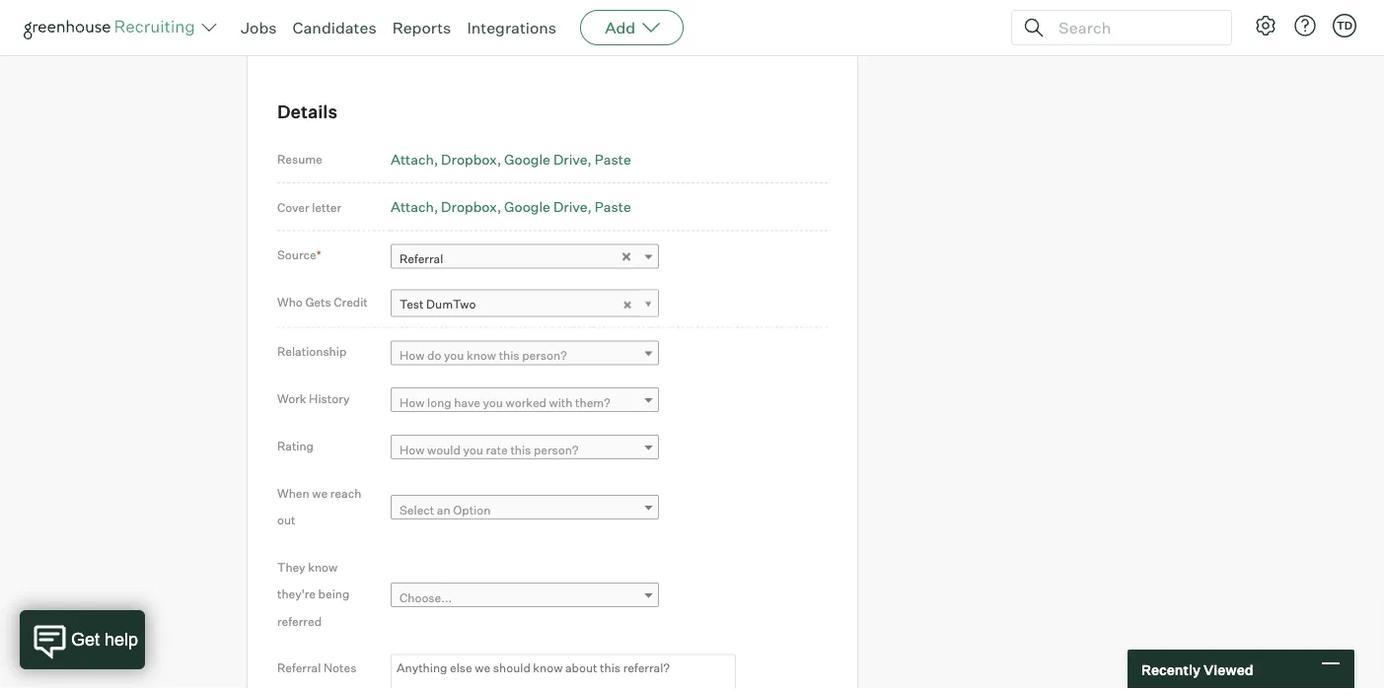 Task type: describe. For each thing, give the bounding box(es) containing it.
add button
[[580, 10, 684, 45]]

dropbox for resume
[[441, 150, 497, 168]]

an
[[437, 503, 451, 518]]

+ add another link
[[391, 6, 483, 23]]

integrations link
[[467, 18, 557, 37]]

would
[[427, 442, 461, 457]]

google drive link for cover letter
[[504, 198, 592, 215]]

attach link for cover letter
[[391, 198, 438, 215]]

*
[[316, 248, 321, 263]]

dumtwo
[[426, 297, 476, 312]]

you for rate
[[463, 442, 483, 457]]

cover letter
[[277, 200, 342, 215]]

worked
[[506, 395, 547, 410]]

Search text field
[[1054, 13, 1213, 42]]

test
[[400, 297, 424, 312]]

how for how would you rate this person?
[[400, 442, 425, 457]]

option
[[453, 503, 491, 518]]

attach link for resume
[[391, 150, 438, 168]]

select an option link
[[391, 495, 659, 524]]

candidates
[[293, 18, 377, 37]]

when we reach out
[[277, 486, 361, 528]]

this for know
[[499, 348, 519, 363]]

reach
[[330, 486, 361, 501]]

when
[[277, 486, 309, 501]]

how for how long have you worked with them?
[[400, 395, 425, 410]]

referral notes
[[277, 661, 357, 676]]

how would you rate this person? link
[[391, 435, 659, 464]]

how for how do you know this person?
[[400, 348, 425, 363]]

they know they're being referred
[[277, 560, 350, 629]]

greenhouse recruiting image
[[24, 16, 201, 39]]

source *
[[277, 248, 321, 263]]

person? for how would you rate this person?
[[534, 442, 579, 457]]

reports link
[[392, 18, 451, 37]]

attach for cover letter
[[391, 198, 434, 215]]

+
[[391, 6, 400, 23]]

how long have you worked with them? link
[[391, 388, 659, 416]]

notes
[[324, 661, 357, 676]]

you for know
[[444, 348, 464, 363]]

reports
[[392, 18, 451, 37]]

relationship
[[277, 344, 347, 359]]

know inside they know they're being referred
[[308, 560, 338, 575]]

+ add another
[[391, 6, 483, 23]]

paste for resume
[[595, 150, 631, 168]]

out
[[277, 513, 296, 528]]

drive for resume
[[553, 150, 588, 168]]

with
[[549, 395, 573, 410]]

Referral Notes text field
[[391, 654, 736, 690]]

jobs link
[[241, 18, 277, 37]]

td
[[1337, 19, 1353, 32]]

paste for cover letter
[[595, 198, 631, 215]]

attach dropbox google drive paste for cover letter
[[391, 198, 631, 215]]

select
[[400, 503, 434, 518]]

paste link for resume
[[595, 150, 631, 168]]

test dumtwo link
[[391, 290, 659, 318]]

drive for cover letter
[[553, 198, 588, 215]]

they're
[[277, 587, 316, 602]]

how would you rate this person?
[[400, 442, 579, 457]]



Task type: vqa. For each thing, say whether or not it's contained in the screenshot.


Task type: locate. For each thing, give the bounding box(es) containing it.
details
[[277, 100, 338, 122]]

cover
[[277, 200, 309, 215]]

2 attach link from the top
[[391, 198, 438, 215]]

2 how from the top
[[400, 395, 425, 410]]

1 vertical spatial attach
[[391, 198, 434, 215]]

how left 'would'
[[400, 442, 425, 457]]

long
[[427, 395, 452, 410]]

know right do
[[467, 348, 496, 363]]

1 horizontal spatial know
[[467, 348, 496, 363]]

integrations
[[467, 18, 557, 37]]

attach for resume
[[391, 150, 434, 168]]

1 horizontal spatial referral
[[400, 251, 443, 266]]

being
[[318, 587, 350, 602]]

candidates link
[[293, 18, 377, 37]]

google drive link
[[504, 150, 592, 168], [504, 198, 592, 215]]

1 drive from the top
[[553, 150, 588, 168]]

this
[[499, 348, 519, 363], [510, 442, 531, 457]]

how
[[400, 348, 425, 363], [400, 395, 425, 410], [400, 442, 425, 457]]

google for resume
[[504, 150, 550, 168]]

rating
[[277, 439, 314, 453]]

paste link for cover letter
[[595, 198, 631, 215]]

1 dropbox link from the top
[[441, 150, 501, 168]]

referral up test
[[400, 251, 443, 266]]

1 vertical spatial paste
[[595, 198, 631, 215]]

who gets credit
[[277, 295, 368, 310]]

1 vertical spatial google drive link
[[504, 198, 592, 215]]

how left long
[[400, 395, 425, 410]]

this right rate
[[510, 442, 531, 457]]

dropbox link for cover letter
[[441, 198, 501, 215]]

referral left notes on the left of page
[[277, 661, 321, 676]]

1 paste from the top
[[595, 150, 631, 168]]

0 vertical spatial attach link
[[391, 150, 438, 168]]

credit
[[334, 295, 368, 310]]

1 google drive link from the top
[[504, 150, 592, 168]]

person? down with
[[534, 442, 579, 457]]

2 dropbox from the top
[[441, 198, 497, 215]]

td button
[[1329, 10, 1360, 41]]

how do you know this person? link
[[391, 341, 659, 369]]

0 horizontal spatial know
[[308, 560, 338, 575]]

1 how from the top
[[400, 348, 425, 363]]

referred
[[277, 614, 322, 629]]

person? up with
[[522, 348, 567, 363]]

2 paste link from the top
[[595, 198, 631, 215]]

source
[[277, 248, 316, 263]]

rate
[[486, 442, 508, 457]]

add
[[403, 6, 430, 23], [605, 18, 636, 37]]

dropbox link for resume
[[441, 150, 501, 168]]

we
[[312, 486, 328, 501]]

2 drive from the top
[[553, 198, 588, 215]]

1 paste link from the top
[[595, 150, 631, 168]]

1 vertical spatial know
[[308, 560, 338, 575]]

do
[[427, 348, 441, 363]]

1 dropbox from the top
[[441, 150, 497, 168]]

0 horizontal spatial add
[[403, 6, 430, 23]]

how long have you worked with them?
[[400, 395, 610, 410]]

2 google drive link from the top
[[504, 198, 592, 215]]

referral link
[[391, 244, 659, 273]]

person?
[[522, 348, 567, 363], [534, 442, 579, 457]]

td button
[[1333, 14, 1357, 37]]

jobs
[[241, 18, 277, 37]]

dropbox
[[441, 150, 497, 168], [441, 198, 497, 215]]

2 dropbox link from the top
[[441, 198, 501, 215]]

how left do
[[400, 348, 425, 363]]

gets
[[305, 295, 331, 310]]

them?
[[575, 395, 610, 410]]

3 how from the top
[[400, 442, 425, 457]]

1 vertical spatial attach link
[[391, 198, 438, 215]]

0 vertical spatial paste
[[595, 150, 631, 168]]

you left rate
[[463, 442, 483, 457]]

1 google from the top
[[504, 150, 550, 168]]

1 attach link from the top
[[391, 150, 438, 168]]

1 vertical spatial dropbox
[[441, 198, 497, 215]]

1 vertical spatial person?
[[534, 442, 579, 457]]

0 vertical spatial how
[[400, 348, 425, 363]]

resume
[[277, 152, 322, 167]]

configure image
[[1254, 14, 1278, 37]]

0 vertical spatial google drive link
[[504, 150, 592, 168]]

google drive link for resume
[[504, 150, 592, 168]]

add inside add popup button
[[605, 18, 636, 37]]

0 vertical spatial paste link
[[595, 150, 631, 168]]

2 attach dropbox google drive paste from the top
[[391, 198, 631, 215]]

0 vertical spatial attach dropbox google drive paste
[[391, 150, 631, 168]]

person? for how do you know this person?
[[522, 348, 567, 363]]

0 vertical spatial google
[[504, 150, 550, 168]]

1 vertical spatial how
[[400, 395, 425, 410]]

viewed
[[1204, 661, 1254, 679]]

1 vertical spatial drive
[[553, 198, 588, 215]]

person? inside "how do you know this person?" link
[[522, 348, 567, 363]]

1 vertical spatial referral
[[277, 661, 321, 676]]

how do you know this person?
[[400, 348, 567, 363]]

0 vertical spatial drive
[[553, 150, 588, 168]]

letter
[[312, 200, 342, 215]]

1 attach from the top
[[391, 150, 434, 168]]

0 vertical spatial person?
[[522, 348, 567, 363]]

dropbox for cover letter
[[441, 198, 497, 215]]

this up how long have you worked with them?
[[499, 348, 519, 363]]

1 vertical spatial attach dropbox google drive paste
[[391, 198, 631, 215]]

2 paste from the top
[[595, 198, 631, 215]]

you right do
[[444, 348, 464, 363]]

0 horizontal spatial referral
[[277, 661, 321, 676]]

paste
[[595, 150, 631, 168], [595, 198, 631, 215]]

another
[[433, 6, 483, 23]]

1 vertical spatial you
[[483, 395, 503, 410]]

1 horizontal spatial add
[[605, 18, 636, 37]]

select an option
[[400, 503, 491, 518]]

history
[[309, 392, 350, 406]]

test dumtwo
[[400, 297, 476, 312]]

have
[[454, 395, 480, 410]]

2 google from the top
[[504, 198, 550, 215]]

know
[[467, 348, 496, 363], [308, 560, 338, 575]]

0 vertical spatial this
[[499, 348, 519, 363]]

2 attach from the top
[[391, 198, 434, 215]]

paste link
[[595, 150, 631, 168], [595, 198, 631, 215]]

0 vertical spatial attach
[[391, 150, 434, 168]]

work
[[277, 392, 306, 406]]

you right have
[[483, 395, 503, 410]]

attach link
[[391, 150, 438, 168], [391, 198, 438, 215]]

1 attach dropbox google drive paste from the top
[[391, 150, 631, 168]]

2 vertical spatial how
[[400, 442, 425, 457]]

1 vertical spatial dropbox link
[[441, 198, 501, 215]]

person? inside how would you rate this person? link
[[534, 442, 579, 457]]

0 vertical spatial you
[[444, 348, 464, 363]]

referral
[[400, 251, 443, 266], [277, 661, 321, 676]]

0 vertical spatial dropbox link
[[441, 150, 501, 168]]

attach dropbox google drive paste for resume
[[391, 150, 631, 168]]

0 vertical spatial dropbox
[[441, 150, 497, 168]]

referral for referral
[[400, 251, 443, 266]]

dropbox link
[[441, 150, 501, 168], [441, 198, 501, 215]]

0 vertical spatial know
[[467, 348, 496, 363]]

1 vertical spatial google
[[504, 198, 550, 215]]

you
[[444, 348, 464, 363], [483, 395, 503, 410], [463, 442, 483, 457]]

this for rate
[[510, 442, 531, 457]]

they
[[277, 560, 305, 575]]

who
[[277, 295, 303, 310]]

0 vertical spatial referral
[[400, 251, 443, 266]]

referral for referral notes
[[277, 661, 321, 676]]

google for cover letter
[[504, 198, 550, 215]]

2 vertical spatial you
[[463, 442, 483, 457]]

recently viewed
[[1141, 661, 1254, 679]]

google
[[504, 150, 550, 168], [504, 198, 550, 215]]

work history
[[277, 392, 350, 406]]

recently
[[1141, 661, 1201, 679]]

attach dropbox google drive paste
[[391, 150, 631, 168], [391, 198, 631, 215]]

choose... link
[[391, 583, 659, 612]]

drive
[[553, 150, 588, 168], [553, 198, 588, 215]]

attach
[[391, 150, 434, 168], [391, 198, 434, 215]]

know up being
[[308, 560, 338, 575]]

1 vertical spatial paste link
[[595, 198, 631, 215]]

choose...
[[400, 590, 452, 605]]

1 vertical spatial this
[[510, 442, 531, 457]]



